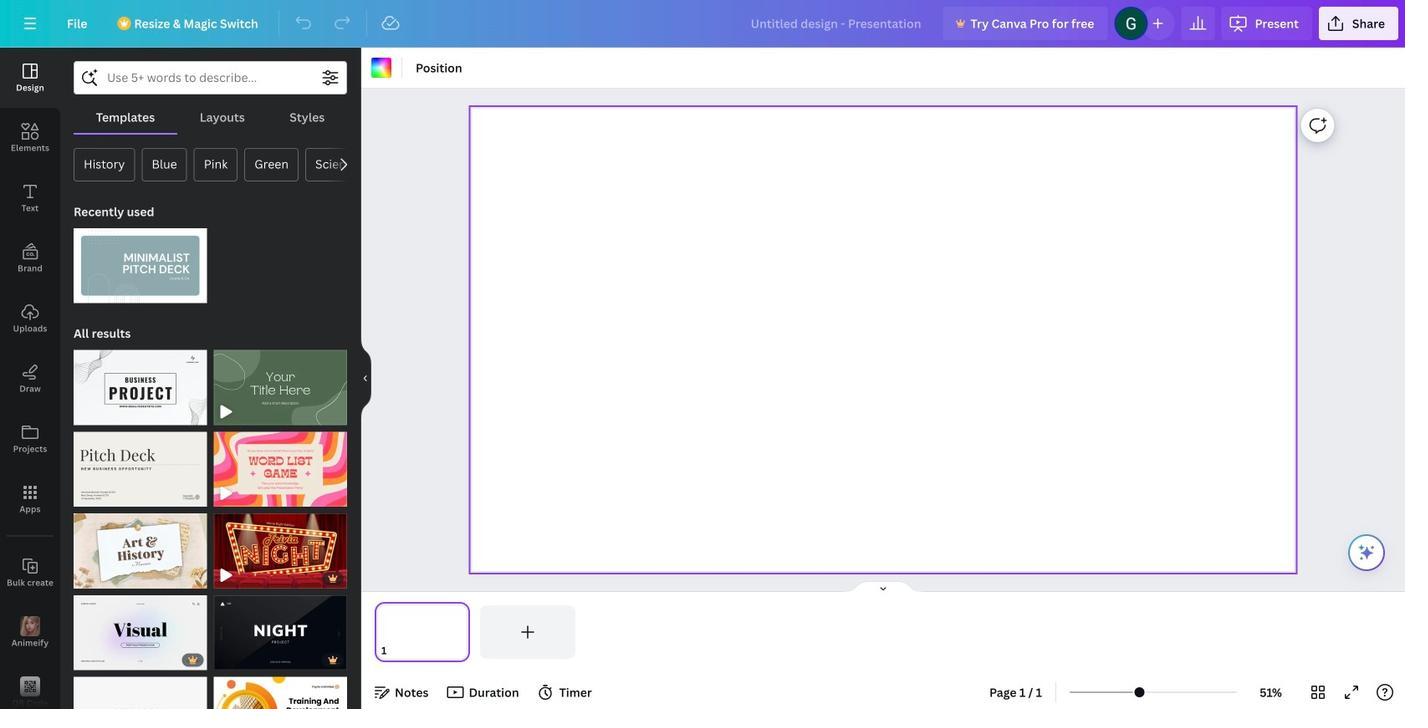 Task type: describe. For each thing, give the bounding box(es) containing it.
blue minimalist business pitch deck presentation group
[[74, 218, 207, 304]]

Design title text field
[[738, 7, 937, 40]]

cream neutral minimalist new business pitch deck presentation group
[[74, 422, 207, 507]]

green blobs basic simple presentation group
[[214, 340, 347, 425]]

beige scrapbook art and history museum presentation group
[[74, 504, 207, 589]]

black and gray gradient professional presentation group
[[214, 586, 347, 671]]

modern pitch deck presentation template group
[[74, 667, 207, 710]]

hide image
[[361, 339, 372, 419]]

red and yellow retro bold trivia game presentation group
[[214, 504, 347, 589]]

pink orange yellow happy hippie word list game presentation party group
[[214, 422, 347, 507]]

yellow and white modern training and development presentation group
[[214, 667, 347, 710]]



Task type: locate. For each thing, give the bounding box(es) containing it.
Page title text field
[[394, 643, 401, 659]]

side panel tab list
[[0, 48, 60, 710]]

hide pages image
[[844, 581, 924, 594]]

main menu bar
[[0, 0, 1406, 48]]

page 1 image
[[375, 606, 470, 659]]

#ffffff image
[[372, 58, 392, 78]]

Use 5+ words to describe... search field
[[107, 62, 314, 94]]

grey minimalist business project presentation group
[[74, 340, 207, 425]]

gradient minimal portfolio proposal presentation group
[[74, 586, 207, 671]]

canva assistant image
[[1357, 543, 1377, 563]]



Task type: vqa. For each thing, say whether or not it's contained in the screenshot.
is
no



